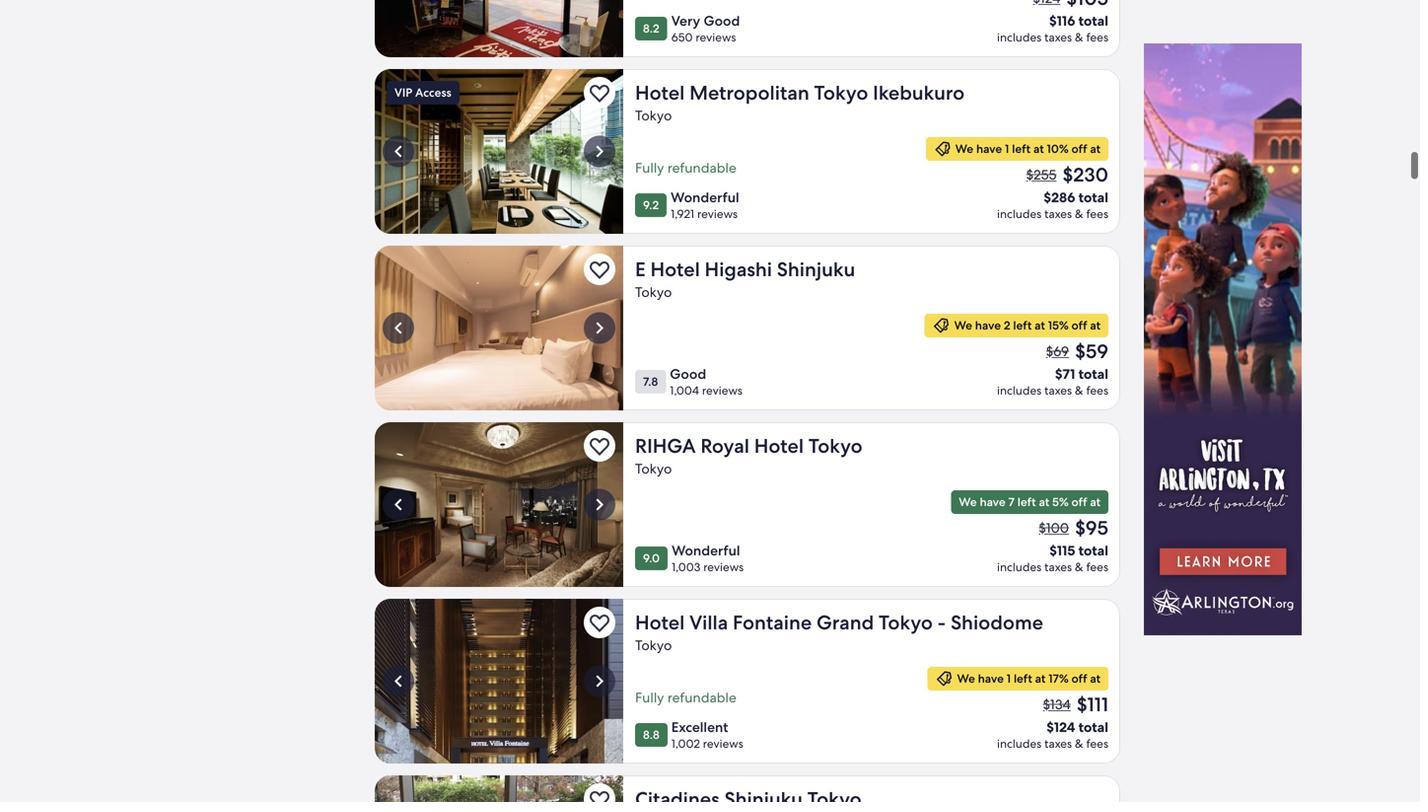 Task type: locate. For each thing, give the bounding box(es) containing it.
have down shiodome
[[978, 671, 1004, 686]]

2 total from the top
[[1079, 188, 1109, 206]]

0 vertical spatial 1
[[1005, 141, 1010, 156]]

we for hotel villa fontaine grand tokyo - shiodome
[[957, 671, 975, 686]]

fees right the $115
[[1087, 559, 1109, 575]]

&
[[1075, 30, 1084, 45], [1075, 206, 1084, 221], [1075, 383, 1084, 398], [1075, 559, 1084, 575], [1075, 736, 1084, 751]]

reviews right 1,003
[[704, 559, 744, 575]]

fees
[[1087, 30, 1109, 45], [1087, 206, 1109, 221], [1087, 383, 1109, 398], [1087, 559, 1109, 575], [1087, 736, 1109, 751]]

9.0
[[643, 550, 660, 566]]

2 fees from the top
[[1087, 206, 1109, 221]]

-
[[938, 610, 946, 635]]

1 off from the top
[[1072, 141, 1088, 156]]

at left "17%"
[[1036, 671, 1046, 686]]

total for hotel metropolitan tokyo ikebukuro
[[1079, 188, 1109, 206]]

show next image for hotel metropolitan tokyo ikebukuro image
[[588, 140, 612, 163]]

e hotel higashi shinjuku tokyo
[[635, 256, 856, 301]]

fully up 8.8
[[635, 689, 664, 706]]

5 taxes from the top
[[1045, 736, 1072, 751]]

4 total from the top
[[1079, 542, 1109, 559]]

small image down -
[[936, 670, 953, 688]]

small image for grand
[[936, 670, 953, 688]]

8.8
[[643, 727, 660, 742]]

we left 7
[[959, 494, 977, 510]]

0 vertical spatial good
[[704, 12, 740, 30]]

reviews inside wonderful 1,921 reviews
[[698, 206, 738, 221]]

1 vertical spatial fully
[[635, 689, 664, 706]]

at up $95
[[1090, 494, 1101, 510]]

1 vertical spatial refundable
[[668, 689, 737, 706]]

reviews inside wonderful 1,003 reviews
[[704, 559, 744, 575]]

Save Hotel Villa Fontaine Grand Tokyo - Shiodome to a trip checkbox
[[584, 607, 616, 638]]

taxes for e hotel higashi shinjuku
[[1045, 383, 1072, 398]]

includes left the $115
[[997, 559, 1042, 575]]

2 room image from the top
[[375, 422, 623, 587]]

5 & from the top
[[1075, 736, 1084, 751]]

reviews right '1,004'
[[702, 383, 743, 398]]

& inside the $116 total includes taxes & fees
[[1075, 30, 1084, 45]]

0 vertical spatial wonderful
[[671, 188, 739, 206]]

reviews right 650
[[696, 30, 736, 45]]

5 fees from the top
[[1087, 736, 1109, 751]]

2 refundable from the top
[[668, 689, 737, 706]]

room image for rihga
[[375, 422, 623, 587]]

4 includes from the top
[[997, 559, 1042, 575]]

we have 7 left at 5% off at $100 $95 $115 total includes taxes & fees
[[959, 494, 1109, 575]]

taxes for hotel metropolitan tokyo ikebukuro
[[1045, 206, 1072, 221]]

1 includes from the top
[[997, 30, 1042, 45]]

7
[[1009, 494, 1015, 510]]

off for $230
[[1072, 141, 1088, 156]]

taxes
[[1045, 30, 1072, 45], [1045, 206, 1072, 221], [1045, 383, 1072, 398], [1045, 559, 1072, 575], [1045, 736, 1072, 751]]

& inside $69 $59 $71 total includes taxes & fees
[[1075, 383, 1084, 398]]

refundable up excellent
[[668, 689, 737, 706]]

hotel down 650
[[635, 80, 685, 106]]

includes left $116 at the top right
[[997, 30, 1042, 45]]

total down $59
[[1079, 365, 1109, 383]]

& inside '$134 $111 $124 total includes taxes & fees'
[[1075, 736, 1084, 751]]

left inside we have 7 left at 5% off at $100 $95 $115 total includes taxes & fees
[[1018, 494, 1036, 510]]

3 & from the top
[[1075, 383, 1084, 398]]

hotel right royal
[[754, 433, 804, 459]]

fees inside '$134 $111 $124 total includes taxes & fees'
[[1087, 736, 1109, 751]]

very
[[672, 12, 701, 30]]

reviews inside the good 1,004 reviews
[[702, 383, 743, 398]]

$255 $230 $286 total includes taxes & fees
[[997, 162, 1109, 221]]

4 fees from the top
[[1087, 559, 1109, 575]]

includes left $71 at the top right
[[997, 383, 1042, 398]]

fully up "9.2"
[[635, 159, 664, 177]]

& inside $255 $230 $286 total includes taxes & fees
[[1075, 206, 1084, 221]]

refundable up wonderful 1,921 reviews
[[668, 159, 737, 177]]

1 left 10%
[[1005, 141, 1010, 156]]

1 refundable from the top
[[668, 159, 737, 177]]

1 room image from the top
[[375, 246, 623, 410]]

hotel inside e hotel higashi shinjuku tokyo
[[651, 256, 700, 282]]

wonderful 1,921 reviews
[[671, 188, 739, 221]]

$286
[[1044, 188, 1076, 206]]

1 & from the top
[[1075, 30, 1084, 45]]

$116 total includes taxes & fees
[[997, 12, 1109, 45]]

0 vertical spatial fully
[[635, 159, 664, 177]]

we inside we have 7 left at 5% off at $100 $95 $115 total includes taxes & fees
[[959, 494, 977, 510]]

5%
[[1053, 494, 1069, 510]]

left right 7
[[1018, 494, 1036, 510]]

total down $95
[[1079, 542, 1109, 559]]

total inside we have 7 left at 5% off at $100 $95 $115 total includes taxes & fees
[[1079, 542, 1109, 559]]

small image for shinjuku
[[933, 317, 951, 334]]

2 includes from the top
[[997, 206, 1042, 221]]

2 off from the top
[[1072, 318, 1088, 333]]

3 off from the top
[[1072, 494, 1088, 510]]

refundable for metropolitan
[[668, 159, 737, 177]]

wonderful
[[671, 188, 739, 206], [672, 542, 740, 559]]

taxes inside '$134 $111 $124 total includes taxes & fees'
[[1045, 736, 1072, 751]]

higashi
[[705, 256, 772, 282]]

$69
[[1046, 342, 1070, 360]]

$69 button
[[1045, 342, 1071, 360]]

wonderful inside wonderful 1,003 reviews
[[672, 542, 740, 559]]

taxes inside the $116 total includes taxes & fees
[[1045, 30, 1072, 45]]

have for hotel metropolitan tokyo ikebukuro
[[977, 141, 1002, 156]]

off for $111
[[1072, 671, 1088, 686]]

fully
[[635, 159, 664, 177], [635, 689, 664, 706]]

1 total from the top
[[1079, 12, 1109, 30]]

at
[[1034, 141, 1044, 156], [1090, 141, 1101, 156], [1035, 318, 1046, 333], [1090, 318, 1101, 333], [1039, 494, 1050, 510], [1090, 494, 1101, 510], [1036, 671, 1046, 686], [1090, 671, 1101, 686]]

rihga royal hotel tokyo tokyo
[[635, 433, 863, 477]]

we
[[956, 141, 974, 156], [955, 318, 973, 333], [959, 494, 977, 510], [957, 671, 975, 686]]

fees down $230
[[1087, 206, 1109, 221]]

includes
[[997, 30, 1042, 45], [997, 206, 1042, 221], [997, 383, 1042, 398], [997, 559, 1042, 575], [997, 736, 1042, 751]]

includes left $286
[[997, 206, 1042, 221]]

rihga
[[635, 433, 696, 459]]

taxes inside we have 7 left at 5% off at $100 $95 $115 total includes taxes & fees
[[1045, 559, 1072, 575]]

room image for e
[[375, 246, 623, 410]]

Save Citadines Shinjuku Tokyo to a trip checkbox
[[584, 783, 616, 802]]

reviews for wonderful 1,003 reviews
[[704, 559, 744, 575]]

off right 10%
[[1072, 141, 1088, 156]]

off right "17%"
[[1072, 671, 1088, 686]]

have left 7
[[980, 494, 1006, 510]]

1 fees from the top
[[1087, 30, 1109, 45]]

fontaine
[[733, 610, 812, 635]]

left
[[1012, 141, 1031, 156], [1014, 318, 1032, 333], [1018, 494, 1036, 510], [1014, 671, 1033, 686]]

3 fees from the top
[[1087, 383, 1109, 398]]

hotel
[[635, 80, 685, 106], [651, 256, 700, 282], [754, 433, 804, 459], [635, 610, 685, 635]]

left left "17%"
[[1014, 671, 1033, 686]]

left for $111
[[1014, 671, 1033, 686]]

includes inside $255 $230 $286 total includes taxes & fees
[[997, 206, 1042, 221]]

fees for $111
[[1087, 736, 1109, 751]]

fully for hotel villa fontaine grand tokyo - shiodome
[[635, 689, 664, 706]]

hotel inside hotel metropolitan tokyo ikebukuro tokyo
[[635, 80, 685, 106]]

wonderful for wonderful 1,921 reviews
[[671, 188, 739, 206]]

show previous image for e hotel higashi shinjuku image
[[387, 316, 410, 340]]

total
[[1079, 12, 1109, 30], [1079, 188, 1109, 206], [1079, 365, 1109, 383], [1079, 542, 1109, 559], [1079, 718, 1109, 736]]

fees right $71 at the top right
[[1087, 383, 1109, 398]]

good 1,004 reviews
[[670, 365, 743, 398]]

Save E Hotel Higashi Shinjuku to a trip checkbox
[[584, 254, 616, 285]]

0 vertical spatial room image
[[375, 246, 623, 410]]

we left 2
[[955, 318, 973, 333]]

15%
[[1048, 318, 1069, 333]]

tokyo
[[814, 80, 869, 106], [635, 107, 672, 124], [635, 283, 672, 301], [809, 433, 863, 459], [635, 460, 672, 477], [879, 610, 933, 635], [635, 636, 672, 654]]

left right 2
[[1014, 318, 1032, 333]]

$100 button
[[1037, 519, 1071, 537]]

fees down $111
[[1087, 736, 1109, 751]]

good right very
[[704, 12, 740, 30]]

includes inside $69 $59 $71 total includes taxes & fees
[[997, 383, 1042, 398]]

left for $230
[[1012, 141, 1031, 156]]

total inside $69 $59 $71 total includes taxes & fees
[[1079, 365, 1109, 383]]

reviews
[[696, 30, 736, 45], [698, 206, 738, 221], [702, 383, 743, 398], [704, 559, 744, 575], [703, 736, 744, 751]]

wonderful right "9.2"
[[671, 188, 739, 206]]

2
[[1004, 318, 1011, 333]]

2 fully from the top
[[635, 689, 664, 706]]

$255
[[1027, 166, 1057, 183]]

2 & from the top
[[1075, 206, 1084, 221]]

3 total from the top
[[1079, 365, 1109, 383]]

$255 button
[[1025, 166, 1059, 183]]

have right small image
[[977, 141, 1002, 156]]

total inside $255 $230 $286 total includes taxes & fees
[[1079, 188, 1109, 206]]

hotel right e
[[651, 256, 700, 282]]

off
[[1072, 141, 1088, 156], [1072, 318, 1088, 333], [1072, 494, 1088, 510], [1072, 671, 1088, 686]]

$134 button
[[1041, 695, 1073, 713]]

hotel villa fontaine grand tokyo - shiodome tokyo
[[635, 610, 1044, 654]]

good right 7.8
[[670, 365, 707, 383]]

left for $59
[[1014, 318, 1032, 333]]

$134 $111 $124 total includes taxes & fees
[[997, 692, 1109, 751]]

3 taxes from the top
[[1045, 383, 1072, 398]]

good inside the good 1,004 reviews
[[670, 365, 707, 383]]

includes for hotel metropolitan tokyo ikebukuro
[[997, 206, 1042, 221]]

small image
[[933, 317, 951, 334], [936, 670, 953, 688]]

off for $59
[[1072, 318, 1088, 333]]

1 left "17%"
[[1007, 671, 1011, 686]]

at left 10%
[[1034, 141, 1044, 156]]

1 fully refundable from the top
[[635, 159, 737, 177]]

have for e hotel higashi shinjuku
[[975, 318, 1001, 333]]

1
[[1005, 141, 1010, 156], [1007, 671, 1011, 686]]

0 vertical spatial fully refundable
[[635, 159, 737, 177]]

4 taxes from the top
[[1045, 559, 1072, 575]]

off right 15%
[[1072, 318, 1088, 333]]

Save Hotel Metropolitan Tokyo Ikebukuro to a trip checkbox
[[584, 77, 616, 109]]

fully refundable up excellent
[[635, 689, 737, 706]]

includes left $124
[[997, 736, 1042, 751]]

hotel left villa
[[635, 610, 685, 635]]

shinjuku
[[777, 256, 856, 282]]

off inside we have 7 left at 5% off at $100 $95 $115 total includes taxes & fees
[[1072, 494, 1088, 510]]

5 includes from the top
[[997, 736, 1042, 751]]

have
[[977, 141, 1002, 156], [975, 318, 1001, 333], [980, 494, 1006, 510], [978, 671, 1004, 686]]

reviews right 1,002 on the left bottom of page
[[703, 736, 744, 751]]

reviews right 1,921 on the top
[[698, 206, 738, 221]]

10%
[[1047, 141, 1069, 156]]

left up $255 button at the top of the page
[[1012, 141, 1031, 156]]

shiodome
[[951, 610, 1044, 635]]

reviews inside very good 650 reviews
[[696, 30, 736, 45]]

vip access
[[395, 85, 452, 100]]

very good 650 reviews
[[672, 12, 740, 45]]

2 taxes from the top
[[1045, 206, 1072, 221]]

show next image for rihga royal hotel tokyo image
[[588, 493, 612, 516]]

total inside '$134 $111 $124 total includes taxes & fees'
[[1079, 718, 1109, 736]]

1 fully from the top
[[635, 159, 664, 177]]

good
[[704, 12, 740, 30], [670, 365, 707, 383]]

1 vertical spatial room image
[[375, 422, 623, 587]]

1 vertical spatial fully refundable
[[635, 689, 737, 706]]

we have 2 left at 15% off at
[[955, 318, 1101, 333]]

refundable for villa
[[668, 689, 737, 706]]

0 vertical spatial refundable
[[668, 159, 737, 177]]

1 vertical spatial wonderful
[[672, 542, 740, 559]]

ikebukuro
[[873, 80, 965, 106]]

small image left 2
[[933, 317, 951, 334]]

1 vertical spatial small image
[[936, 670, 953, 688]]

fees right $116 at the top right
[[1087, 30, 1109, 45]]

room image
[[375, 246, 623, 410], [375, 422, 623, 587]]

total down $111
[[1079, 718, 1109, 736]]

total down $230
[[1079, 188, 1109, 206]]

reviews for excellent 1,002 reviews
[[703, 736, 744, 751]]

3 includes from the top
[[997, 383, 1042, 398]]

at left 15%
[[1035, 318, 1046, 333]]

fees inside $255 $230 $286 total includes taxes & fees
[[1087, 206, 1109, 221]]

$111
[[1077, 692, 1109, 717]]

2 fully refundable from the top
[[635, 689, 737, 706]]

fees for $230
[[1087, 206, 1109, 221]]

taxes inside $69 $59 $71 total includes taxes & fees
[[1045, 383, 1072, 398]]

fully refundable
[[635, 159, 737, 177], [635, 689, 737, 706]]

includes for e hotel higashi shinjuku
[[997, 383, 1042, 398]]

metropolitan
[[690, 80, 810, 106]]

off right 5%
[[1072, 494, 1088, 510]]

1 vertical spatial 1
[[1007, 671, 1011, 686]]

fees inside $69 $59 $71 total includes taxes & fees
[[1087, 383, 1109, 398]]

1 taxes from the top
[[1045, 30, 1072, 45]]

reviews for good 1,004 reviews
[[702, 383, 743, 398]]

wonderful right the 9.0
[[672, 542, 740, 559]]

4 & from the top
[[1075, 559, 1084, 575]]

fees inside we have 7 left at 5% off at $100 $95 $115 total includes taxes & fees
[[1087, 559, 1109, 575]]

refundable
[[668, 159, 737, 177], [668, 689, 737, 706]]

taxes inside $255 $230 $286 total includes taxes & fees
[[1045, 206, 1072, 221]]

fully refundable up wonderful 1,921 reviews
[[635, 159, 737, 177]]

reviews inside excellent 1,002 reviews
[[703, 736, 744, 751]]

5 total from the top
[[1079, 718, 1109, 736]]

have inside we have 7 left at 5% off at $100 $95 $115 total includes taxes & fees
[[980, 494, 1006, 510]]

we right small image
[[956, 141, 974, 156]]

includes inside '$134 $111 $124 total includes taxes & fees'
[[997, 736, 1042, 751]]

1 vertical spatial good
[[670, 365, 707, 383]]

excellent
[[672, 718, 728, 736]]

have left 2
[[975, 318, 1001, 333]]

8.2
[[643, 21, 660, 36]]

total right $116 at the top right
[[1079, 12, 1109, 30]]

0 vertical spatial small image
[[933, 317, 951, 334]]

access
[[415, 85, 452, 100]]

4 off from the top
[[1072, 671, 1088, 686]]

grand
[[817, 610, 874, 635]]

we down shiodome
[[957, 671, 975, 686]]



Task type: vqa. For each thing, say whether or not it's contained in the screenshot.
We
yes



Task type: describe. For each thing, give the bounding box(es) containing it.
excellent 1,002 reviews
[[672, 718, 744, 751]]

includes inside the $116 total includes taxes & fees
[[997, 30, 1042, 45]]

fees inside the $116 total includes taxes & fees
[[1087, 30, 1109, 45]]

9.2
[[643, 197, 659, 213]]

show previous image for hotel metropolitan tokyo ikebukuro image
[[387, 140, 410, 163]]

small image
[[934, 140, 952, 158]]

wonderful 1,003 reviews
[[672, 542, 744, 575]]

at left 5%
[[1039, 494, 1050, 510]]

wonderful for wonderful 1,003 reviews
[[672, 542, 740, 559]]

includes inside we have 7 left at 5% off at $100 $95 $115 total includes taxes & fees
[[997, 559, 1042, 575]]

& for e hotel higashi shinjuku
[[1075, 383, 1084, 398]]

1,002
[[672, 736, 700, 751]]

650
[[672, 30, 693, 45]]

includes for hotel villa fontaine grand tokyo - shiodome
[[997, 736, 1042, 751]]

hotel inside hotel villa fontaine grand tokyo - shiodome tokyo
[[635, 610, 685, 635]]

$115
[[1050, 542, 1076, 559]]

$230
[[1063, 162, 1109, 187]]

17%
[[1049, 671, 1069, 686]]

lobby image
[[375, 775, 623, 802]]

fully refundable for metropolitan
[[635, 159, 737, 177]]

property entrance image
[[375, 599, 623, 764]]

at up $230
[[1090, 141, 1101, 156]]

tokyo inside e hotel higashi shinjuku tokyo
[[635, 283, 672, 301]]

& for hotel metropolitan tokyo ikebukuro
[[1075, 206, 1084, 221]]

1 for hotel metropolitan tokyo ikebukuro
[[1005, 141, 1010, 156]]

hotel inside rihga royal hotel tokyo tokyo
[[754, 433, 804, 459]]

1,003
[[672, 559, 701, 575]]

e
[[635, 256, 646, 282]]

taxes for hotel villa fontaine grand tokyo - shiodome
[[1045, 736, 1072, 751]]

have for hotel villa fontaine grand tokyo - shiodome
[[978, 671, 1004, 686]]

& inside we have 7 left at 5% off at $100 $95 $115 total includes taxes & fees
[[1075, 559, 1084, 575]]

fully for hotel metropolitan tokyo ikebukuro
[[635, 159, 664, 177]]

$71
[[1055, 365, 1076, 383]]

fully refundable for villa
[[635, 689, 737, 706]]

$100
[[1039, 519, 1070, 537]]

breakfast area image
[[375, 69, 623, 234]]

Save RIHGA Royal Hotel Tokyo to a trip checkbox
[[584, 430, 616, 462]]

we for e hotel higashi shinjuku
[[955, 318, 973, 333]]

$95
[[1075, 515, 1109, 541]]

7.8
[[643, 374, 658, 389]]

interior entrance image
[[375, 0, 623, 57]]

villa
[[690, 610, 728, 635]]

show previous image for hotel villa fontaine grand tokyo - shiodome image
[[387, 669, 410, 693]]

1,004
[[670, 383, 699, 398]]

fees for $59
[[1087, 383, 1109, 398]]

total for hotel villa fontaine grand tokyo - shiodome
[[1079, 718, 1109, 736]]

hotel metropolitan tokyo ikebukuro tokyo
[[635, 80, 965, 124]]

$134
[[1043, 695, 1071, 713]]

royal
[[701, 433, 750, 459]]

show previous image for rihga royal hotel tokyo image
[[387, 493, 410, 516]]

at up $59
[[1090, 318, 1101, 333]]

we have 1 left at 17% off at
[[957, 671, 1101, 686]]

we have 1 left at 10% off at
[[956, 141, 1101, 156]]

$116
[[1050, 12, 1076, 30]]

& for hotel villa fontaine grand tokyo - shiodome
[[1075, 736, 1084, 751]]

we for hotel metropolitan tokyo ikebukuro
[[956, 141, 974, 156]]

$124
[[1047, 718, 1076, 736]]

show next image for hotel villa fontaine grand tokyo - shiodome image
[[588, 669, 612, 693]]

1,921
[[671, 206, 695, 221]]

reviews for wonderful 1,921 reviews
[[698, 206, 738, 221]]

$59
[[1075, 338, 1109, 364]]

at up $111
[[1090, 671, 1101, 686]]

total for e hotel higashi shinjuku
[[1079, 365, 1109, 383]]

vip
[[395, 85, 412, 100]]

$69 $59 $71 total includes taxes & fees
[[997, 338, 1109, 398]]

total inside the $116 total includes taxes & fees
[[1079, 12, 1109, 30]]

good inside very good 650 reviews
[[704, 12, 740, 30]]

show next image for e hotel higashi shinjuku image
[[588, 316, 612, 340]]

1 for hotel villa fontaine grand tokyo - shiodome
[[1007, 671, 1011, 686]]



